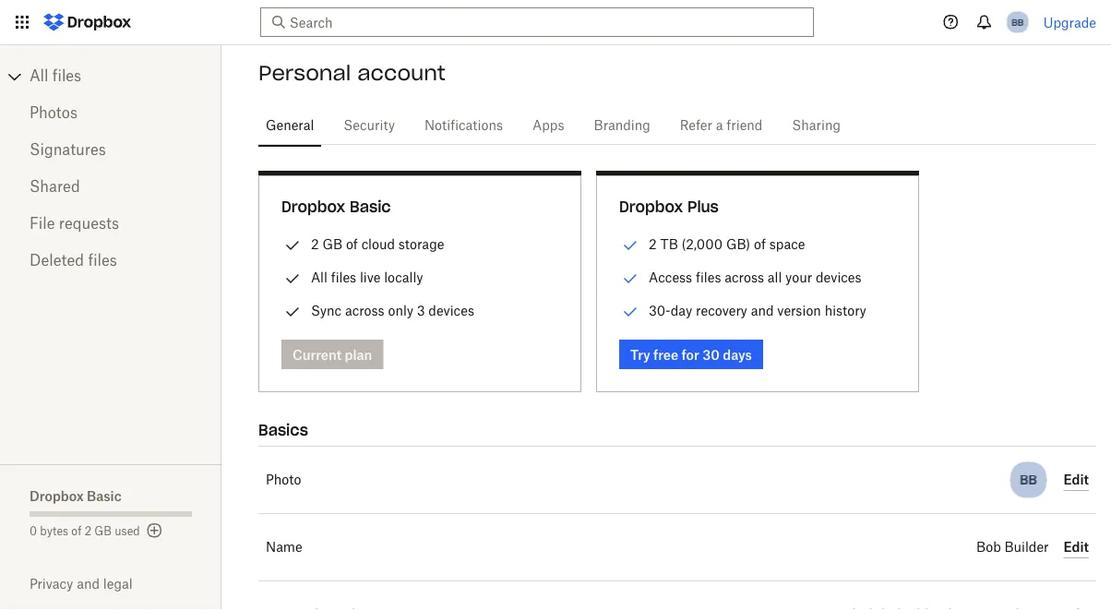Task type: vqa. For each thing, say whether or not it's contained in the screenshot.
2 GB of cloud storage's of
yes



Task type: describe. For each thing, give the bounding box(es) containing it.
builder
[[1005, 541, 1049, 554]]

files for deleted files
[[88, 254, 117, 269]]

bob
[[977, 541, 1001, 554]]

all files live locally
[[311, 270, 423, 285]]

notifications
[[425, 119, 503, 132]]

of for 0 bytes of 2 gb used
[[71, 526, 82, 537]]

global header element
[[0, 0, 1112, 45]]

1 vertical spatial bb
[[1020, 472, 1037, 488]]

gb)
[[727, 236, 751, 252]]

sync
[[311, 303, 342, 319]]

a
[[716, 119, 723, 132]]

file requests
[[30, 217, 119, 232]]

apps
[[533, 119, 565, 132]]

tab list containing general
[[259, 101, 1097, 148]]

0 horizontal spatial dropbox basic
[[30, 488, 122, 504]]

try
[[631, 347, 651, 362]]

recommended image for access
[[619, 268, 642, 290]]

friend
[[727, 119, 763, 132]]

locally
[[384, 270, 423, 285]]

all files
[[30, 69, 81, 84]]

refer a friend tab
[[673, 103, 770, 148]]

upgrade
[[1044, 14, 1097, 30]]

cloud
[[362, 236, 395, 252]]

photos
[[30, 106, 78, 121]]

file
[[30, 217, 55, 232]]

edit for name
[[1064, 539, 1089, 555]]

signatures
[[30, 143, 106, 158]]

0 bytes of 2 gb used
[[30, 526, 140, 537]]

0 vertical spatial across
[[725, 270, 764, 285]]

2 for dropbox plus
[[649, 236, 657, 252]]

2 tb (2,000 gb) of space
[[649, 236, 806, 252]]

deleted
[[30, 254, 84, 269]]

access files across all your devices
[[649, 270, 862, 285]]

all for all files
[[30, 69, 48, 84]]

0 horizontal spatial and
[[77, 576, 100, 592]]

sync across only 3 devices
[[311, 303, 474, 319]]

0 vertical spatial basic
[[350, 197, 391, 216]]

edit button for photo
[[1064, 469, 1089, 491]]

your
[[786, 270, 813, 285]]

name
[[266, 541, 303, 554]]

bytes
[[40, 526, 68, 537]]

branding
[[594, 119, 651, 132]]

personal account
[[259, 60, 446, 86]]

files for all files
[[52, 69, 81, 84]]

1 vertical spatial gb
[[95, 526, 112, 537]]

edit for photo
[[1064, 472, 1089, 487]]

0 horizontal spatial dropbox
[[30, 488, 84, 504]]

dropbox logo - go to the homepage image
[[37, 7, 138, 37]]

legal
[[103, 576, 133, 592]]

recommended image for 2
[[619, 234, 642, 257]]

general tab
[[259, 103, 322, 148]]

try free for 30 days
[[631, 347, 752, 362]]

get more space image
[[144, 520, 166, 542]]

apps tab
[[525, 103, 572, 148]]

bb button
[[1003, 7, 1033, 37]]

of for 2 gb of cloud storage
[[346, 236, 358, 252]]

signatures link
[[30, 132, 192, 169]]

storage
[[399, 236, 444, 252]]

for
[[682, 347, 700, 362]]

all
[[768, 270, 782, 285]]



Task type: locate. For each thing, give the bounding box(es) containing it.
live
[[360, 270, 381, 285]]

0 horizontal spatial devices
[[429, 303, 474, 319]]

security tab
[[336, 103, 403, 148]]

dropbox for 2 gb of cloud storage
[[282, 197, 345, 216]]

account
[[358, 60, 446, 86]]

all up sync
[[311, 270, 328, 285]]

sharing
[[792, 119, 841, 132]]

0
[[30, 526, 37, 537]]

tb
[[660, 236, 678, 252]]

30
[[703, 347, 720, 362]]

across left all
[[725, 270, 764, 285]]

refer a friend
[[680, 119, 763, 132]]

security
[[344, 119, 395, 132]]

1 horizontal spatial basic
[[350, 197, 391, 216]]

gb
[[323, 236, 343, 252], [95, 526, 112, 537]]

2 recommended image from the top
[[619, 268, 642, 290]]

1 vertical spatial recommended image
[[619, 268, 642, 290]]

1 horizontal spatial and
[[751, 303, 774, 319]]

2 horizontal spatial of
[[754, 236, 766, 252]]

1 horizontal spatial gb
[[323, 236, 343, 252]]

0 horizontal spatial of
[[71, 526, 82, 537]]

dropbox basic
[[282, 197, 391, 216], [30, 488, 122, 504]]

1 horizontal spatial all
[[311, 270, 328, 285]]

requests
[[59, 217, 119, 232]]

2 gb of cloud storage
[[311, 236, 444, 252]]

edit button
[[1064, 469, 1089, 491], [1064, 536, 1089, 559]]

2 left tb
[[649, 236, 657, 252]]

files for access files across all your devices
[[696, 270, 721, 285]]

2 edit button from the top
[[1064, 536, 1089, 559]]

access
[[649, 270, 693, 285]]

used
[[115, 526, 140, 537]]

privacy and legal
[[30, 576, 133, 592]]

files up the photos
[[52, 69, 81, 84]]

across
[[725, 270, 764, 285], [345, 303, 385, 319]]

shared link
[[30, 169, 192, 206]]

general
[[266, 119, 314, 132]]

0 horizontal spatial basic
[[87, 488, 122, 504]]

photo
[[266, 474, 301, 487]]

basic
[[350, 197, 391, 216], [87, 488, 122, 504]]

upgrade link
[[1044, 14, 1097, 30]]

1 horizontal spatial dropbox basic
[[282, 197, 391, 216]]

1 vertical spatial and
[[77, 576, 100, 592]]

0 vertical spatial edit button
[[1064, 469, 1089, 491]]

basic up 2 gb of cloud storage
[[350, 197, 391, 216]]

basics
[[259, 421, 308, 439]]

notifications tab
[[417, 103, 511, 148]]

try free for 30 days button
[[619, 340, 763, 369]]

shared
[[30, 180, 80, 195]]

2 horizontal spatial dropbox
[[619, 197, 683, 216]]

1 edit button from the top
[[1064, 469, 1089, 491]]

and down access files across all your devices
[[751, 303, 774, 319]]

bb inside popup button
[[1012, 16, 1024, 28]]

1 horizontal spatial across
[[725, 270, 764, 285]]

privacy
[[30, 576, 73, 592]]

of right gb)
[[754, 236, 766, 252]]

1 horizontal spatial of
[[346, 236, 358, 252]]

0 horizontal spatial across
[[345, 303, 385, 319]]

1 horizontal spatial 2
[[311, 236, 319, 252]]

edit button for name
[[1064, 536, 1089, 559]]

dropbox basic up 2 gb of cloud storage
[[282, 197, 391, 216]]

personal
[[259, 60, 351, 86]]

day
[[671, 303, 693, 319]]

1 vertical spatial all
[[311, 270, 328, 285]]

branding tab
[[587, 103, 658, 148]]

0 horizontal spatial 2
[[85, 526, 91, 537]]

0 vertical spatial gb
[[323, 236, 343, 252]]

0 horizontal spatial gb
[[95, 526, 112, 537]]

30-day recovery and version history
[[649, 303, 867, 319]]

recommended image
[[619, 234, 642, 257], [619, 268, 642, 290]]

history
[[825, 303, 867, 319]]

1 recommended image from the top
[[619, 234, 642, 257]]

1 vertical spatial edit button
[[1064, 536, 1089, 559]]

0 vertical spatial recommended image
[[619, 234, 642, 257]]

0 vertical spatial devices
[[816, 270, 862, 285]]

free
[[654, 347, 679, 362]]

recommended image
[[619, 301, 642, 323]]

of left cloud
[[346, 236, 358, 252]]

of right bytes at the bottom left of page
[[71, 526, 82, 537]]

days
[[723, 347, 752, 362]]

(2,000
[[682, 236, 723, 252]]

2 up all files live locally
[[311, 236, 319, 252]]

1 vertical spatial edit
[[1064, 539, 1089, 555]]

0 vertical spatial and
[[751, 303, 774, 319]]

2 horizontal spatial 2
[[649, 236, 657, 252]]

0 horizontal spatial all
[[30, 69, 48, 84]]

devices
[[816, 270, 862, 285], [429, 303, 474, 319]]

basic up 0 bytes of 2 gb used
[[87, 488, 122, 504]]

2 for dropbox basic
[[311, 236, 319, 252]]

files left live
[[331, 270, 356, 285]]

0 vertical spatial edit
[[1064, 472, 1089, 487]]

all for all files live locally
[[311, 270, 328, 285]]

across down all files live locally
[[345, 303, 385, 319]]

0 vertical spatial bb
[[1012, 16, 1024, 28]]

refer
[[680, 119, 713, 132]]

sharing tab
[[785, 103, 848, 148]]

photos link
[[30, 95, 192, 132]]

bob builder
[[977, 541, 1049, 554]]

deleted files
[[30, 254, 117, 269]]

2 edit from the top
[[1064, 539, 1089, 555]]

edit
[[1064, 472, 1089, 487], [1064, 539, 1089, 555]]

files
[[52, 69, 81, 84], [88, 254, 117, 269], [331, 270, 356, 285], [696, 270, 721, 285]]

recommended image up recommended icon
[[619, 268, 642, 290]]

Search text field
[[290, 12, 780, 32]]

plus
[[688, 197, 719, 216]]

gb left cloud
[[323, 236, 343, 252]]

0 vertical spatial all
[[30, 69, 48, 84]]

dropbox up tb
[[619, 197, 683, 216]]

30-
[[649, 303, 671, 319]]

all up the photos
[[30, 69, 48, 84]]

dropbox for 2 tb (2,000 gb) of space
[[619, 197, 683, 216]]

1 vertical spatial devices
[[429, 303, 474, 319]]

1 vertical spatial basic
[[87, 488, 122, 504]]

version
[[778, 303, 822, 319]]

dropbox up 2 gb of cloud storage
[[282, 197, 345, 216]]

tab list
[[259, 101, 1097, 148]]

all
[[30, 69, 48, 84], [311, 270, 328, 285]]

space
[[770, 236, 806, 252]]

1 vertical spatial across
[[345, 303, 385, 319]]

privacy and legal link
[[30, 576, 222, 592]]

files down (2,000
[[696, 270, 721, 285]]

file requests link
[[30, 206, 192, 243]]

all files link
[[30, 62, 222, 91]]

1 edit from the top
[[1064, 472, 1089, 487]]

recovery
[[696, 303, 748, 319]]

devices right 3
[[429, 303, 474, 319]]

dropbox
[[282, 197, 345, 216], [619, 197, 683, 216], [30, 488, 84, 504]]

gb left used
[[95, 526, 112, 537]]

deleted files link
[[30, 243, 192, 280]]

2 right bytes at the bottom left of page
[[85, 526, 91, 537]]

bb
[[1012, 16, 1024, 28], [1020, 472, 1037, 488]]

3
[[417, 303, 425, 319]]

and
[[751, 303, 774, 319], [77, 576, 100, 592]]

devices up history
[[816, 270, 862, 285]]

dropbox basic up 0 bytes of 2 gb used
[[30, 488, 122, 504]]

of
[[346, 236, 358, 252], [754, 236, 766, 252], [71, 526, 82, 537]]

1 horizontal spatial devices
[[816, 270, 862, 285]]

2
[[311, 236, 319, 252], [649, 236, 657, 252], [85, 526, 91, 537]]

dropbox plus
[[619, 197, 719, 216]]

bb up the builder
[[1020, 472, 1037, 488]]

1 horizontal spatial dropbox
[[282, 197, 345, 216]]

0 vertical spatial dropbox basic
[[282, 197, 391, 216]]

recommended image left tb
[[619, 234, 642, 257]]

bb left upgrade
[[1012, 16, 1024, 28]]

files for all files live locally
[[331, 270, 356, 285]]

and left legal
[[77, 576, 100, 592]]

dropbox up bytes at the bottom left of page
[[30, 488, 84, 504]]

files down file requests link
[[88, 254, 117, 269]]

only
[[388, 303, 414, 319]]

1 vertical spatial dropbox basic
[[30, 488, 122, 504]]



